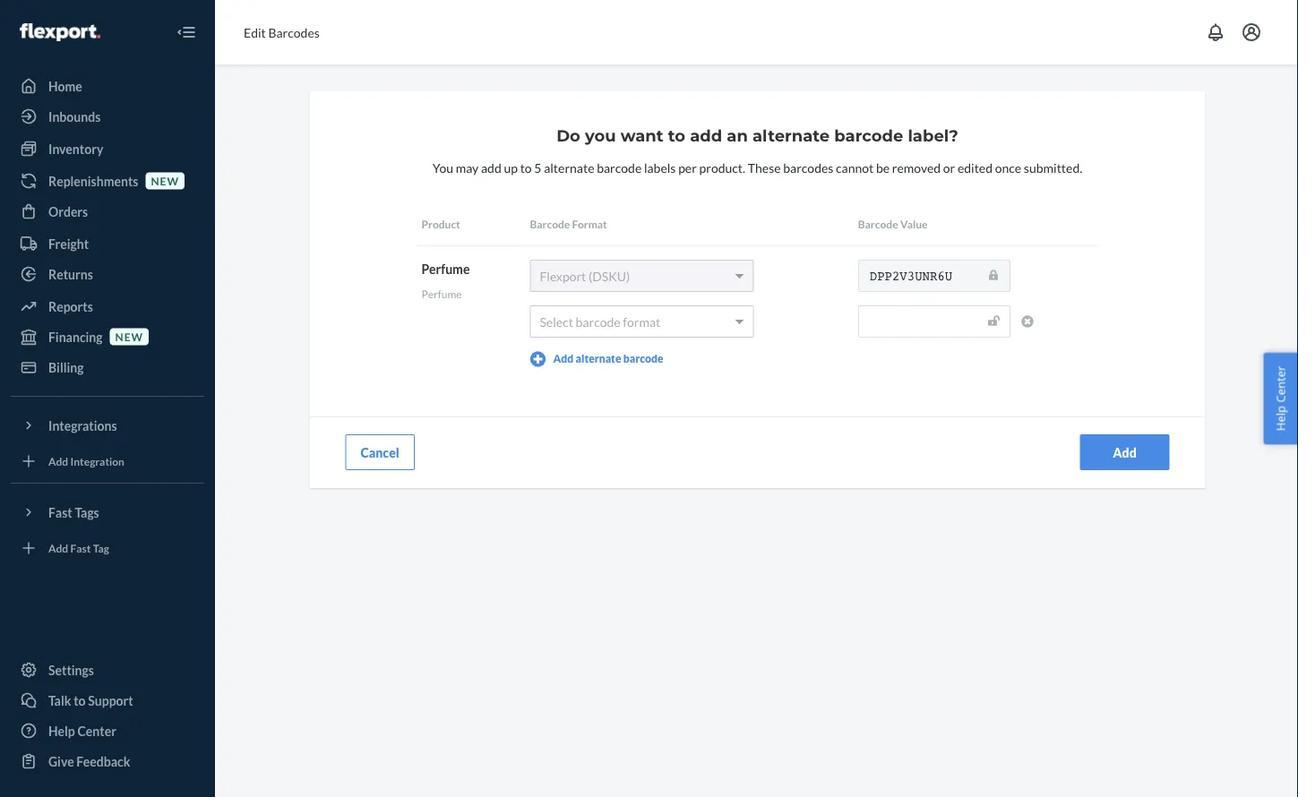 Task type: describe. For each thing, give the bounding box(es) containing it.
an
[[727, 126, 748, 146]]

inbounds link
[[11, 102, 204, 131]]

0 horizontal spatial help
[[48, 724, 75, 739]]

to inside button
[[74, 693, 86, 708]]

talk
[[48, 693, 71, 708]]

1 vertical spatial add
[[481, 160, 502, 175]]

inventory link
[[11, 134, 204, 163]]

1 horizontal spatial to
[[520, 160, 532, 175]]

1 vertical spatial fast
[[70, 542, 91, 555]]

help inside button
[[1273, 406, 1289, 431]]

replenishments
[[48, 173, 138, 189]]

cannot
[[836, 160, 874, 175]]

barcode for barcode value
[[858, 218, 898, 231]]

want
[[621, 126, 664, 146]]

settings link
[[11, 656, 204, 685]]

freight
[[48, 236, 89, 251]]

add integration link
[[11, 447, 204, 476]]

give
[[48, 754, 74, 769]]

talk to support button
[[11, 686, 204, 715]]

product
[[422, 218, 460, 231]]

feedback
[[76, 754, 130, 769]]

labels
[[644, 160, 676, 175]]

support
[[88, 693, 133, 708]]

barcode inside button
[[623, 352, 663, 365]]

integrations button
[[11, 411, 204, 440]]

open account menu image
[[1241, 22, 1263, 43]]

fast inside dropdown button
[[48, 505, 72, 520]]

help center button
[[1264, 353, 1298, 445]]

integration
[[70, 455, 124, 468]]

home link
[[11, 72, 204, 100]]

5
[[534, 160, 542, 175]]

inventory
[[48, 141, 103, 156]]

give feedback button
[[11, 747, 204, 776]]

once
[[995, 160, 1022, 175]]

help center inside button
[[1273, 366, 1289, 431]]

tag
[[93, 542, 109, 555]]

add for add integration
[[48, 455, 68, 468]]

reports
[[48, 299, 93, 314]]

barcodes
[[268, 25, 320, 40]]

or
[[943, 160, 955, 175]]

barcode format
[[530, 218, 607, 231]]

up
[[504, 160, 518, 175]]

fast tags
[[48, 505, 99, 520]]

barcode up add alternate barcode button
[[576, 314, 621, 329]]

edited
[[958, 160, 993, 175]]

alternate inside button
[[576, 352, 621, 365]]

cancel button
[[345, 435, 415, 470]]

plus circle image
[[530, 351, 546, 367]]

financing
[[48, 329, 103, 345]]

talk to support
[[48, 693, 133, 708]]

barcode for barcode format
[[530, 218, 570, 231]]

close navigation image
[[176, 22, 197, 43]]

(dsku)
[[589, 268, 630, 284]]

submitted.
[[1024, 160, 1083, 175]]

1 horizontal spatial add
[[690, 126, 722, 146]]

may
[[456, 160, 479, 175]]

freight link
[[11, 229, 204, 258]]

lock alt image
[[989, 269, 998, 282]]

these
[[748, 160, 781, 175]]

times circle image
[[1021, 316, 1034, 328]]

alternate for 5
[[544, 160, 595, 175]]

cancel
[[361, 445, 399, 460]]

orders link
[[11, 197, 204, 226]]

fast tags button
[[11, 498, 204, 527]]

product.
[[699, 160, 746, 175]]

home
[[48, 78, 82, 94]]

do you want to add an alternate barcode label?
[[557, 126, 959, 146]]

1 vertical spatial help center
[[48, 724, 116, 739]]

flexport
[[540, 268, 586, 284]]

select
[[540, 314, 573, 329]]

add for add fast tag
[[48, 542, 68, 555]]



Task type: vqa. For each thing, say whether or not it's contained in the screenshot.
The Glossary
no



Task type: locate. For each thing, give the bounding box(es) containing it.
integrations
[[48, 418, 117, 433]]

add alternate barcode
[[553, 352, 663, 365]]

1 horizontal spatial help
[[1273, 406, 1289, 431]]

0 vertical spatial add
[[690, 126, 722, 146]]

returns link
[[11, 260, 204, 289]]

removed
[[892, 160, 941, 175]]

new for financing
[[115, 330, 143, 343]]

0 vertical spatial alternate
[[753, 126, 830, 146]]

you
[[433, 160, 453, 175]]

new for replenishments
[[151, 174, 179, 187]]

1 horizontal spatial help center
[[1273, 366, 1289, 431]]

to right talk
[[74, 693, 86, 708]]

new down reports link
[[115, 330, 143, 343]]

add
[[690, 126, 722, 146], [481, 160, 502, 175]]

barcode value
[[858, 218, 928, 231]]

0 horizontal spatial add
[[481, 160, 502, 175]]

do
[[557, 126, 581, 146]]

flexport logo image
[[20, 23, 100, 41]]

help center link
[[11, 717, 204, 746]]

0 vertical spatial help
[[1273, 406, 1289, 431]]

1 vertical spatial center
[[77, 724, 116, 739]]

fast left tags
[[48, 505, 72, 520]]

0 vertical spatial new
[[151, 174, 179, 187]]

barcode down you
[[597, 160, 642, 175]]

lock open alt image
[[988, 315, 1000, 327]]

to up per
[[668, 126, 686, 146]]

1 vertical spatial to
[[520, 160, 532, 175]]

settings
[[48, 663, 94, 678]]

add fast tag
[[48, 542, 109, 555]]

add left an
[[690, 126, 722, 146]]

add integration
[[48, 455, 124, 468]]

barcode up cannot
[[834, 126, 904, 146]]

fast left tag
[[70, 542, 91, 555]]

billing
[[48, 360, 84, 375]]

add
[[553, 352, 574, 365], [1113, 445, 1137, 460], [48, 455, 68, 468], [48, 542, 68, 555]]

format
[[623, 314, 661, 329]]

alternate down "select barcode format"
[[576, 352, 621, 365]]

edit barcodes
[[244, 25, 320, 40]]

select barcode format
[[540, 314, 661, 329]]

to left 5
[[520, 160, 532, 175]]

1 perfume from the top
[[422, 261, 470, 276]]

barcode left value
[[858, 218, 898, 231]]

1 horizontal spatial barcode
[[858, 218, 898, 231]]

you may add up to 5 alternate barcode labels per product. these barcodes cannot be removed or edited once submitted.
[[433, 160, 1083, 175]]

alternate
[[753, 126, 830, 146], [544, 160, 595, 175], [576, 352, 621, 365]]

alternate right 5
[[544, 160, 595, 175]]

tags
[[75, 505, 99, 520]]

be
[[876, 160, 890, 175]]

0 vertical spatial center
[[1273, 366, 1289, 403]]

1 horizontal spatial center
[[1273, 366, 1289, 403]]

fast
[[48, 505, 72, 520], [70, 542, 91, 555]]

barcode
[[530, 218, 570, 231], [858, 218, 898, 231]]

2 perfume from the top
[[422, 288, 462, 301]]

0 vertical spatial perfume
[[422, 261, 470, 276]]

0 vertical spatial help center
[[1273, 366, 1289, 431]]

0 vertical spatial to
[[668, 126, 686, 146]]

add for add
[[1113, 445, 1137, 460]]

format
[[572, 218, 607, 231]]

0 horizontal spatial center
[[77, 724, 116, 739]]

add fast tag link
[[11, 534, 204, 563]]

to
[[668, 126, 686, 146], [520, 160, 532, 175], [74, 693, 86, 708]]

add button
[[1080, 435, 1170, 470]]

barcodes
[[783, 160, 834, 175]]

inbounds
[[48, 109, 101, 124]]

2 vertical spatial to
[[74, 693, 86, 708]]

0 vertical spatial fast
[[48, 505, 72, 520]]

reports link
[[11, 292, 204, 321]]

billing link
[[11, 353, 204, 382]]

1 vertical spatial help
[[48, 724, 75, 739]]

center inside button
[[1273, 366, 1289, 403]]

help
[[1273, 406, 1289, 431], [48, 724, 75, 739]]

alternate up barcodes
[[753, 126, 830, 146]]

help center
[[1273, 366, 1289, 431], [48, 724, 116, 739]]

0 horizontal spatial barcode
[[530, 218, 570, 231]]

2 vertical spatial alternate
[[576, 352, 621, 365]]

barcode
[[834, 126, 904, 146], [597, 160, 642, 175], [576, 314, 621, 329], [623, 352, 663, 365]]

2 barcode from the left
[[858, 218, 898, 231]]

None text field
[[858, 260, 1011, 292]]

0 horizontal spatial to
[[74, 693, 86, 708]]

returns
[[48, 267, 93, 282]]

new
[[151, 174, 179, 187], [115, 330, 143, 343]]

0 horizontal spatial new
[[115, 330, 143, 343]]

None text field
[[858, 306, 1011, 338]]

1 barcode from the left
[[530, 218, 570, 231]]

give feedback
[[48, 754, 130, 769]]

perfume
[[422, 261, 470, 276], [422, 288, 462, 301]]

value
[[900, 218, 928, 231]]

orders
[[48, 204, 88, 219]]

1 vertical spatial alternate
[[544, 160, 595, 175]]

new up orders 'link'
[[151, 174, 179, 187]]

1 vertical spatial perfume
[[422, 288, 462, 301]]

open notifications image
[[1205, 22, 1227, 43]]

add alternate barcode button
[[530, 351, 663, 367]]

0 horizontal spatial help center
[[48, 724, 116, 739]]

flexport (dsku)
[[540, 268, 630, 284]]

center
[[1273, 366, 1289, 403], [77, 724, 116, 739]]

alternate for an
[[753, 126, 830, 146]]

barcode left format
[[530, 218, 570, 231]]

barcode down format
[[623, 352, 663, 365]]

add for add alternate barcode
[[553, 352, 574, 365]]

2 horizontal spatial to
[[668, 126, 686, 146]]

label?
[[908, 126, 959, 146]]

1 horizontal spatial new
[[151, 174, 179, 187]]

you
[[585, 126, 616, 146]]

add left up
[[481, 160, 502, 175]]

1 vertical spatial new
[[115, 330, 143, 343]]

per
[[678, 160, 697, 175]]

edit
[[244, 25, 266, 40]]



